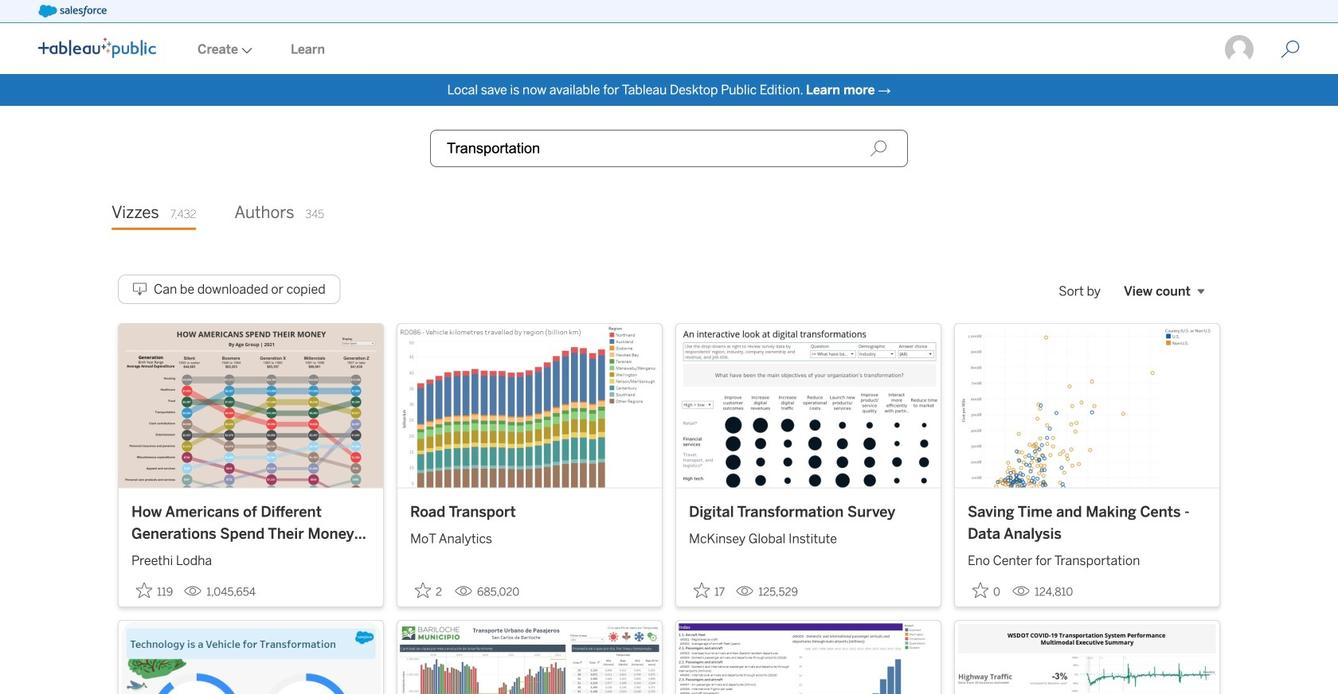 Task type: locate. For each thing, give the bounding box(es) containing it.
1 horizontal spatial add favorite image
[[694, 583, 710, 599]]

1 horizontal spatial add favorite image
[[973, 583, 989, 599]]

0 horizontal spatial add favorite image
[[136, 583, 152, 599]]

add favorite image for first add favorite 'button' from right
[[973, 583, 989, 599]]

2 add favorite image from the left
[[973, 583, 989, 599]]

add favorite image
[[136, 583, 152, 599], [694, 583, 710, 599]]

1 workbook thumbnail image from the left
[[119, 324, 383, 488]]

2 workbook thumbnail image from the left
[[398, 324, 662, 488]]

add favorite image for 2nd add favorite 'button' from left
[[415, 583, 431, 599]]

add favorite image
[[415, 583, 431, 599], [973, 583, 989, 599]]

0 horizontal spatial add favorite image
[[415, 583, 431, 599]]

1 add favorite image from the left
[[136, 583, 152, 599]]

tara.schultz image
[[1224, 33, 1256, 65]]

4 workbook thumbnail image from the left
[[956, 324, 1220, 488]]

1 add favorite image from the left
[[415, 583, 431, 599]]

1 add favorite button from the left
[[131, 578, 178, 604]]

workbook thumbnail image
[[119, 324, 383, 488], [398, 324, 662, 488], [677, 324, 941, 488], [956, 324, 1220, 488]]

workbook thumbnail image for 1st add favorite 'button' from left
[[119, 324, 383, 488]]

2 add favorite button from the left
[[410, 578, 449, 604]]

4 add favorite button from the left
[[968, 578, 1007, 604]]

Add Favorite button
[[131, 578, 178, 604], [410, 578, 449, 604], [689, 578, 730, 604], [968, 578, 1007, 604]]

search image
[[870, 140, 888, 157]]

3 workbook thumbnail image from the left
[[677, 324, 941, 488]]

go to search image
[[1262, 40, 1320, 59]]

salesforce logo image
[[38, 5, 107, 18]]



Task type: describe. For each thing, give the bounding box(es) containing it.
Search input field
[[430, 130, 909, 167]]

create image
[[238, 47, 253, 54]]

workbook thumbnail image for first add favorite 'button' from right
[[956, 324, 1220, 488]]

workbook thumbnail image for 3rd add favorite 'button' from the left
[[677, 324, 941, 488]]

logo image
[[38, 37, 156, 58]]

2 add favorite image from the left
[[694, 583, 710, 599]]

3 add favorite button from the left
[[689, 578, 730, 604]]

workbook thumbnail image for 2nd add favorite 'button' from left
[[398, 324, 662, 488]]



Task type: vqa. For each thing, say whether or not it's contained in the screenshot.
the right Add Favorite icon
yes



